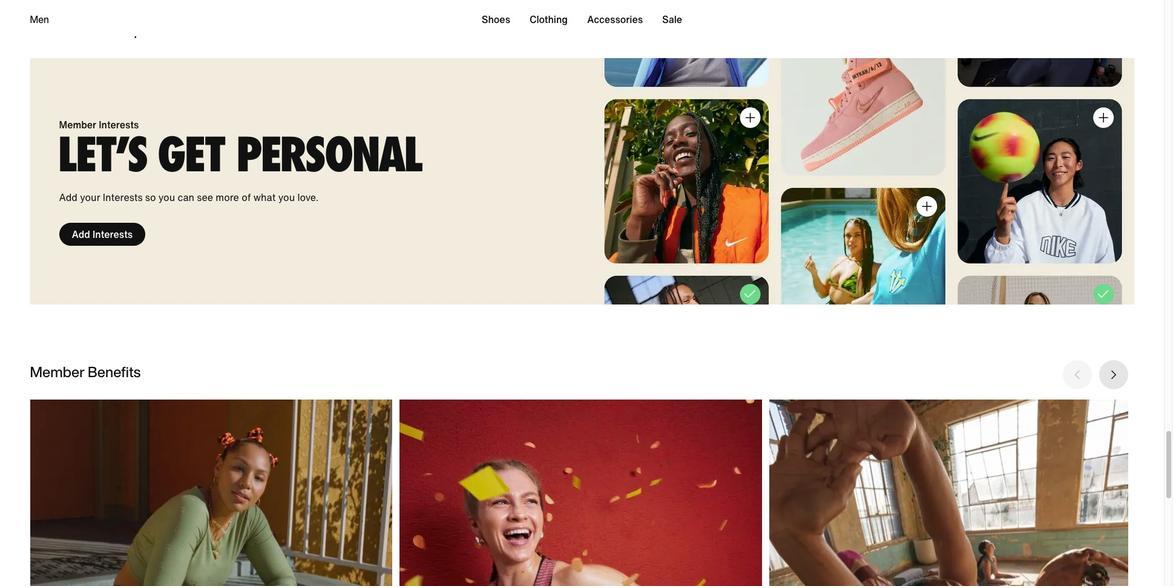 Task type: locate. For each thing, give the bounding box(es) containing it.
menu
[[482, 10, 683, 29]]

so
[[145, 190, 156, 205]]

see
[[197, 190, 213, 205]]

personal
[[237, 125, 423, 184]]

1 horizontal spatial men's shoes, clothing & accessories image
[[400, 400, 762, 586]]

1 vertical spatial member
[[30, 361, 85, 383]]

sale
[[663, 12, 683, 27]]

1 vertical spatial interests
[[103, 190, 143, 205]]

menu containing shoes
[[482, 10, 683, 29]]

interests
[[99, 117, 139, 132], [103, 190, 143, 205], [93, 227, 133, 242]]

2 horizontal spatial men's shoes, clothing & accessories image
[[769, 400, 1132, 586]]

1 horizontal spatial you
[[278, 190, 295, 205]]

clothing
[[530, 12, 568, 27]]

add down your
[[72, 227, 90, 242]]

member
[[59, 117, 96, 132], [30, 361, 85, 383]]

benefits
[[88, 361, 141, 383]]

0 horizontal spatial you
[[159, 190, 175, 205]]

1 vertical spatial add
[[72, 227, 90, 242]]

what
[[254, 190, 276, 205]]

member for member benefits
[[30, 361, 85, 383]]

0 vertical spatial add
[[59, 190, 77, 205]]

add your interests so you can see more of what you love.
[[59, 190, 319, 205]]

member benefits
[[30, 361, 141, 383]]

0 horizontal spatial men's shoes, clothing & accessories image
[[30, 400, 392, 586]]

0 vertical spatial member
[[59, 117, 96, 132]]

member interests
[[59, 117, 139, 132]]

you right so
[[159, 190, 175, 205]]

add left your
[[59, 190, 77, 205]]

love.
[[298, 190, 319, 205]]

1 you from the left
[[159, 190, 175, 205]]

0 vertical spatial interests
[[99, 117, 139, 132]]

member for member interests
[[59, 117, 96, 132]]

shoes
[[482, 12, 510, 27]]

men
[[30, 12, 49, 27]]

you
[[159, 190, 175, 205], [278, 190, 295, 205]]

add for add interests
[[72, 227, 90, 242]]

interests for add interests
[[93, 227, 133, 242]]

accessories
[[587, 12, 643, 27]]

interests for member interests
[[99, 117, 139, 132]]

accessories link
[[587, 10, 643, 29]]

2 vertical spatial interests
[[93, 227, 133, 242]]

add
[[59, 190, 77, 205], [72, 227, 90, 242]]

you left love.
[[278, 190, 295, 205]]

men's shoes, clothing & accessories image
[[30, 400, 392, 586], [400, 400, 762, 586], [769, 400, 1132, 586]]

secondary element
[[30, 0, 1134, 36]]

sale link
[[663, 10, 683, 29]]



Task type: vqa. For each thing, say whether or not it's contained in the screenshot.
Sustainability
no



Task type: describe. For each thing, give the bounding box(es) containing it.
1 men's shoes, clothing & accessories image from the left
[[30, 400, 392, 586]]

more
[[216, 190, 239, 205]]

add interests
[[72, 227, 133, 242]]

clothing link
[[530, 10, 568, 29]]

can
[[178, 190, 194, 205]]

nike
[[30, 19, 58, 41]]

of
[[242, 190, 251, 205]]

add interests link
[[59, 223, 145, 246]]

membership
[[61, 19, 143, 41]]

menu inside the secondary element
[[482, 10, 683, 29]]

add for add your interests so you can see more of what you love.
[[59, 190, 77, 205]]

get
[[158, 125, 224, 184]]

let's get personal
[[59, 125, 423, 184]]

3 men's shoes, clothing & accessories image from the left
[[769, 400, 1132, 586]]

nike membership
[[30, 19, 143, 41]]

shoes link
[[482, 10, 510, 29]]

let's
[[59, 125, 146, 184]]

your
[[80, 190, 100, 205]]

2 men's shoes, clothing & accessories image from the left
[[400, 400, 762, 586]]

2 you from the left
[[278, 190, 295, 205]]



